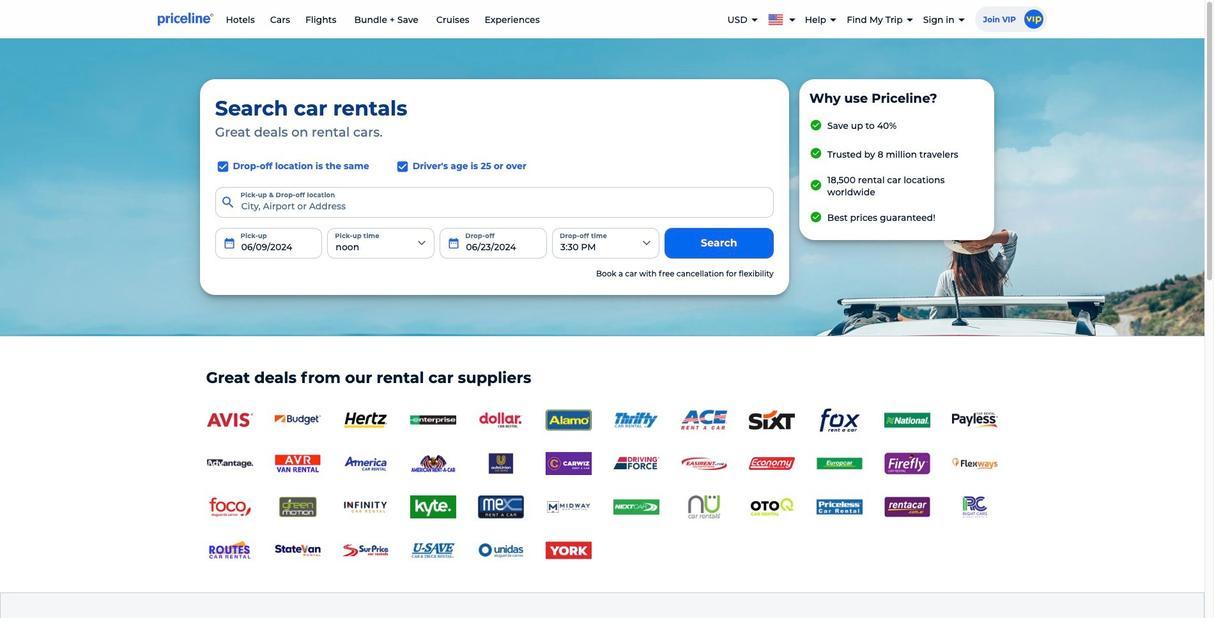 Task type: locate. For each thing, give the bounding box(es) containing it.
fox image
[[816, 409, 863, 432]]

Pick-up field
[[215, 228, 322, 259]]

dollar image
[[478, 409, 524, 432]]

priceline.com home image
[[158, 12, 213, 26]]

u save image
[[410, 540, 456, 563]]

mex image
[[478, 496, 524, 519]]

carwiz image
[[545, 453, 592, 476]]

avis image
[[207, 409, 253, 432]]

economy image
[[749, 453, 795, 476]]

thrifty image
[[613, 409, 659, 432]]

infinity image
[[342, 496, 388, 519]]

york image
[[545, 540, 592, 563]]

advantage image
[[207, 453, 253, 476]]

green motion image
[[275, 496, 321, 519]]

routes image
[[207, 540, 253, 563]]

nü image
[[681, 496, 727, 519]]

payless image
[[952, 413, 998, 429]]

easirent image
[[681, 453, 727, 476]]

City, Airport or Address text field
[[215, 187, 774, 218]]

unidas image
[[478, 540, 524, 563]]

driving force image
[[613, 453, 659, 476]]

america car rental image
[[342, 453, 388, 476]]

midway image
[[545, 496, 592, 519]]

kyte image
[[410, 496, 456, 519]]



Task type: vqa. For each thing, say whether or not it's contained in the screenshot.
SIGN IN WITH FACEBOOK image
no



Task type: describe. For each thing, give the bounding box(es) containing it.
firefly image
[[884, 453, 930, 476]]

budget image
[[275, 409, 321, 432]]

ace image
[[681, 409, 727, 432]]

autounion image
[[478, 453, 524, 476]]

airport van rental image
[[275, 453, 321, 476]]

alamo image
[[545, 409, 592, 432]]

rentacar image
[[884, 496, 930, 519]]

sixt image
[[749, 409, 795, 432]]

vip badge icon image
[[1024, 10, 1043, 29]]

hertz image
[[342, 409, 388, 432]]

foco image
[[207, 496, 253, 519]]

calendar image
[[448, 237, 460, 250]]

enterprise image
[[410, 409, 456, 432]]

national image
[[884, 409, 930, 432]]

otoq image
[[749, 496, 795, 519]]

Drop-off field
[[440, 228, 547, 259]]

right cars image
[[952, 496, 998, 519]]

flexways image
[[952, 453, 998, 476]]

europcar image
[[816, 453, 863, 476]]

american image
[[410, 453, 456, 476]]

state van rental image
[[275, 540, 321, 563]]

surprice image
[[342, 540, 388, 563]]

priceless image
[[816, 496, 863, 519]]

calendar image
[[223, 237, 236, 250]]

nextcar image
[[613, 496, 659, 519]]

en us image
[[768, 12, 789, 25]]



